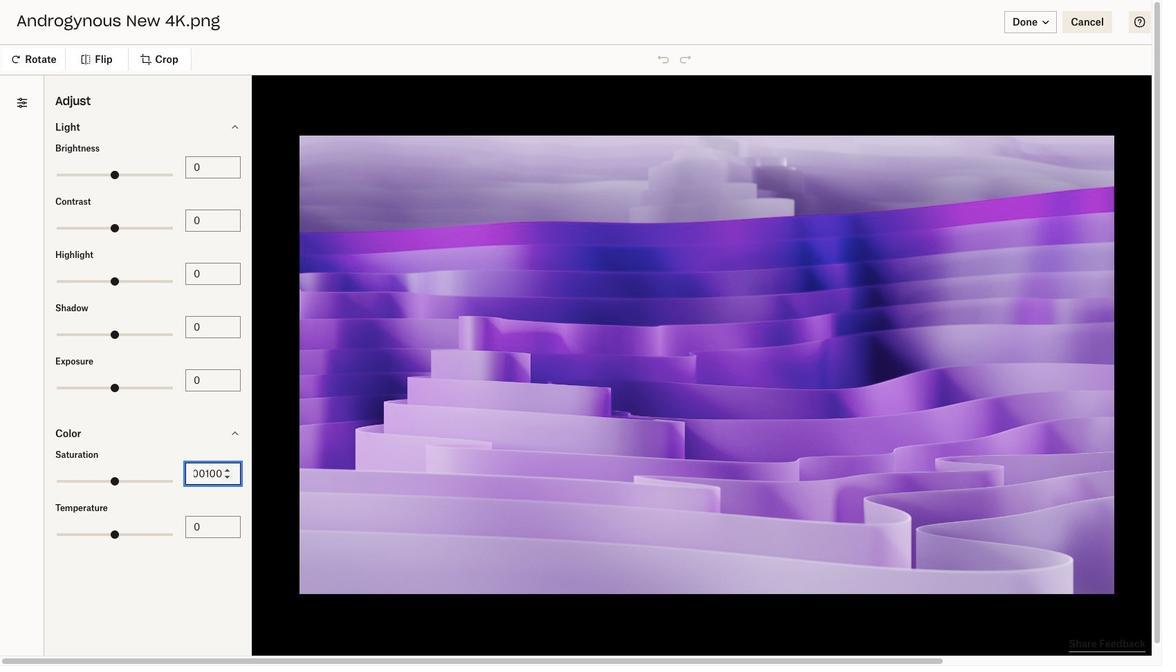 Task type: vqa. For each thing, say whether or not it's contained in the screenshot.
Image - 02-Green_Blue_DM-4K.png 12/5/2023, 2:20:17 PM at the left bottom of the page
yes



Task type: describe. For each thing, give the bounding box(es) containing it.
image - 04-pink_orange_lm-4k.png 12/5/2023, 2:20:14 pm image
[[296, 497, 411, 613]]

image - 03-devhome_dm-4k.png 12/5/2023, 2:19:35 pm image
[[414, 616, 530, 666]]

image - 05-orange_lm-4k.png 12/5/2023, 2:19:45 pm image
[[177, 616, 293, 666]]

image - greenblue.png 12/5/2023, 2:23:30 pm image
[[296, 261, 411, 376]]

1 tab list from the left
[[177, 193, 409, 216]]

dropbox image
[[11, 42, 39, 70]]

image - pridewallpaper.png 12/5/2023, 2:22:29 pm image
[[888, 261, 1003, 376]]

image - 01-purple_dm-4k.png 12/5/2023, 2:20:21 pm image
[[1006, 379, 1122, 495]]

image - 07-green_blue_dm-4k.png 12/5/2023, 2:19:26 pm image
[[651, 616, 766, 666]]

image - 06-yellow_lm-4k.png 12/5/2023, 2:20:00 pm image
[[769, 497, 885, 613]]

image - diamoric_4k.png 12/5/2023, 2:21:27 pm image
[[414, 379, 530, 495]]

image - demifluidnew_4k.png 12/5/2023, 2:23:22 pm image
[[414, 261, 530, 376]]

image - multigender_4k.png 12/5/2023, 2:20:59 pm image
[[651, 379, 766, 495]]

image - 03-blue_purple_dm-4k.png 12/5/2023, 2:20:29 pm image
[[769, 379, 885, 495]]

image - 08-green_blue_dm-4k.png 12/5/2023, 2:19:30 pm image
[[532, 616, 648, 666]]

image - 02-green_blue_dm-4k.png 12/5/2023, 2:20:17 pm image
[[177, 497, 293, 613]]

image - 07-green_blue_lm-4k.png 12/5/2023, 2:19:16 pm image
[[888, 616, 1003, 666]]



Task type: locate. For each thing, give the bounding box(es) containing it.
image - 03-blue_purple_lm-4k.png 12/5/2023, 2:20:22 pm image
[[888, 379, 1003, 495]]

0 horizontal spatial tab list
[[177, 193, 409, 216]]

image - 03-devhome_lm-4k.png 12/5/2023, 2:19:43 pm image
[[296, 616, 411, 666]]

image - 02-green_blue_lm-4k.png 12/5/2023, 2:20:03 pm image
[[651, 497, 766, 613]]

image - aromanticasexual_4k.png 12/5/2023, 2:21:57 pm image
[[296, 379, 411, 495]]

image - transfeminine_4k.png 12/5/2023, 2:22:40 pm image
[[769, 261, 885, 376]]

group
[[0, 317, 166, 454]]

image - 08-green_blue_lm-4k.png 12/5/2023, 2:19:23 pm image
[[769, 616, 885, 666]]

tab list
[[177, 193, 409, 216], [425, 193, 581, 216]]

1 horizontal spatial tab list
[[425, 193, 581, 216]]

2 tab list from the left
[[425, 193, 581, 216]]

image - 05-orange_dm-4k.png 12/5/2023, 2:19:50 pm image
[[1006, 497, 1122, 613]]

image - androgynous new 4k.png 12/5/2023, 2:22:18 pm image
[[1006, 261, 1122, 376]]

image - 04-pink_orange_dm-4k.png 12/5/2023, 2:20:04 pm image
[[532, 497, 648, 613]]

dialog
[[0, 0, 1163, 666]]

image - multisexual_4k.png 12/5/2023, 2:22:11 pm image
[[177, 379, 293, 495]]

None range field
[[57, 173, 173, 176], [57, 227, 173, 229], [57, 280, 173, 283], [57, 333, 173, 336], [57, 387, 173, 389], [57, 480, 173, 483], [57, 533, 173, 536], [57, 173, 173, 176], [57, 227, 173, 229], [57, 280, 173, 283], [57, 333, 173, 336], [57, 387, 173, 389], [57, 480, 173, 483], [57, 533, 173, 536]]

image - sapphic_4k.png 12/5/2023, 2:21:12 pm image
[[532, 379, 648, 495]]

alert
[[0, 0, 1163, 28]]

list item
[[0, 111, 166, 139]]

image - 01-purple_lm-4k.png 12/5/2023, 2:20:08 pm image
[[414, 497, 530, 613]]

image - aspec_4k.png 12/5/2023, 2:22:55 pm image
[[651, 261, 766, 376]]

None number field
[[194, 160, 233, 175], [194, 213, 233, 228], [194, 266, 233, 281], [194, 319, 233, 335], [194, 373, 233, 388], [194, 466, 233, 481], [194, 519, 233, 535], [194, 160, 233, 175], [194, 213, 233, 228], [194, 266, 233, 281], [194, 319, 233, 335], [194, 373, 233, 388], [194, 466, 233, 481], [194, 519, 233, 535]]

list
[[0, 75, 166, 287]]

Photo Zoom Slider range field
[[628, 204, 717, 205]]

image - transmasculine_4k.png 12/5/2023, 2:23:06 pm image
[[532, 261, 648, 376]]

image - 06-yellow_dm-4k.png 12/5/2023, 2:19:53 pm image
[[888, 497, 1003, 613]]

image - 02-wave_dm-4k.png 12/5/2023, 2:19:13 pm image
[[1006, 616, 1122, 666]]

image - transneutral_4k.png 12/5/2023, 2:23:34 pm image
[[177, 261, 293, 376]]



